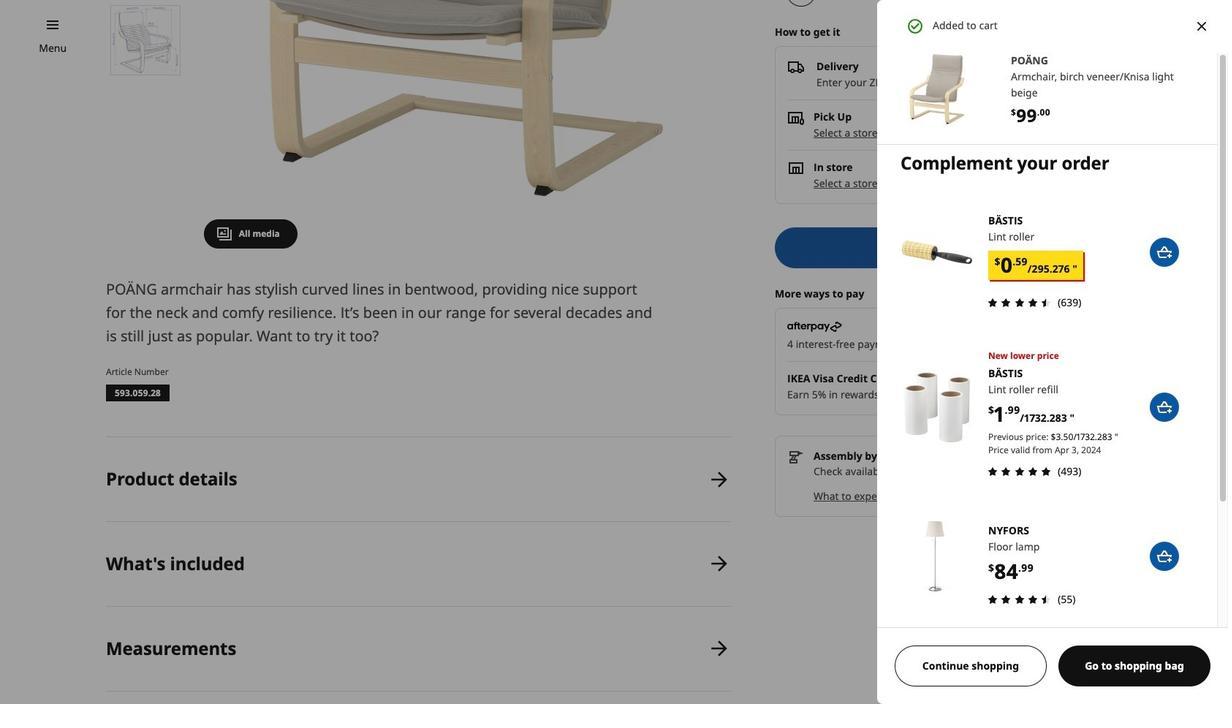 Task type: locate. For each thing, give the bounding box(es) containing it.
1 heading from the top
[[106, 467, 237, 491]]

review: 4.8 out of 5 stars. total reviews: 493 image
[[984, 463, 1055, 481]]

afterpay image
[[788, 321, 843, 332]]

2 heading from the top
[[106, 551, 245, 576]]

3 heading from the top
[[106, 636, 236, 660]]

2 vertical spatial heading
[[106, 636, 236, 660]]

poäng was added to your shopping bag dialog
[[866, 0, 1229, 704]]

poäng armchair, birch veneer/knisa light beige image
[[204, 0, 731, 208], [111, 6, 180, 75], [901, 53, 974, 126]]

right image
[[1129, 66, 1147, 83]]

list
[[106, 438, 731, 704]]

0 vertical spatial heading
[[106, 467, 237, 491]]

bästis lint roller, gray image
[[901, 216, 974, 289]]

review: 4.7 out of 5 stars. total reviews: 639 image
[[984, 294, 1055, 311]]

2 horizontal spatial poäng armchair, birch veneer/knisa light beige image
[[901, 53, 974, 126]]

heading
[[106, 467, 237, 491], [106, 551, 245, 576], [106, 636, 236, 660]]

1 vertical spatial heading
[[106, 551, 245, 576]]

1 horizontal spatial poäng armchair, birch veneer/knisa light beige image
[[204, 0, 731, 208]]



Task type: describe. For each thing, give the bounding box(es) containing it.
0 horizontal spatial poäng armchair, birch veneer/knisa light beige image
[[111, 6, 180, 75]]

nyfors floor lamp, nickel plated white image
[[901, 520, 974, 593]]

bästis lint roller refill image
[[901, 371, 974, 444]]

review: 4.6 out of 5 stars. total reviews: 55 image
[[984, 591, 1055, 609]]



Task type: vqa. For each thing, say whether or not it's contained in the screenshot.
list
yes



